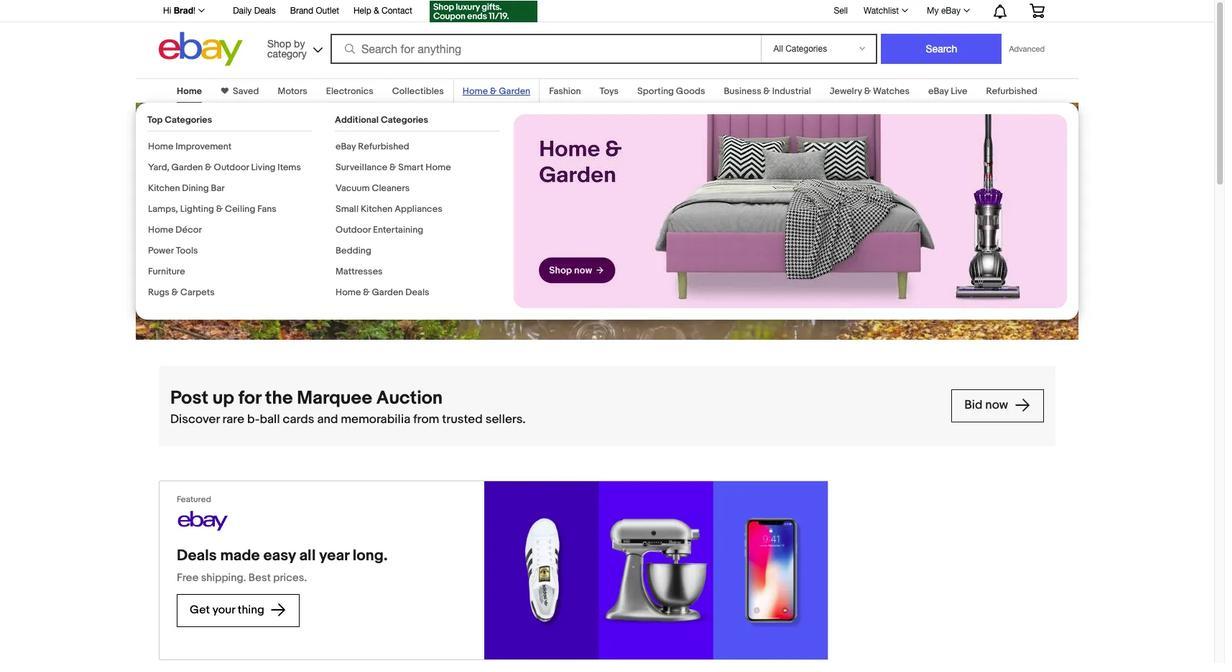 Task type: vqa. For each thing, say whether or not it's contained in the screenshot.
Refurbished in additional categories Element
yes



Task type: locate. For each thing, give the bounding box(es) containing it.
ebay for refurbished
[[336, 141, 356, 152]]

0 vertical spatial refurbished
[[986, 86, 1038, 97]]

bar
[[211, 183, 225, 194]]

your for atv
[[213, 114, 268, 147]]

1 vertical spatial refurbished
[[358, 141, 410, 152]]

kitchen inside additional categories element
[[361, 203, 393, 215]]

kitchen inside top categories element
[[148, 183, 180, 194]]

discover
[[170, 413, 220, 427]]

toys
[[600, 86, 619, 97]]

home & garden deals link
[[336, 287, 429, 298]]

and down marquee
[[317, 413, 338, 427]]

ebay left live
[[929, 86, 949, 97]]

and down begin
[[159, 203, 181, 219]]

garden
[[499, 86, 531, 97], [171, 162, 203, 173], [372, 287, 404, 298]]

electronics link
[[326, 86, 374, 97]]

contact
[[382, 6, 412, 16]]

home down mattresses link
[[336, 287, 361, 298]]

power tools
[[148, 245, 198, 257]]

1 horizontal spatial outdoor
[[336, 224, 371, 236]]

kitchen up the lamps,
[[148, 183, 180, 194]]

tires,
[[367, 187, 397, 203]]

0 vertical spatial deals
[[254, 6, 276, 16]]

deals inside additional categories element
[[406, 287, 429, 298]]

home for home improvement
[[148, 141, 173, 152]]

sporting goods link
[[638, 86, 705, 97]]

0 horizontal spatial garden
[[171, 162, 203, 173]]

0 vertical spatial get
[[159, 114, 207, 147]]

outdoor up 'bar'
[[214, 162, 249, 173]]

kitchen dining bar
[[148, 183, 225, 194]]

help & contact
[[354, 6, 412, 16]]

1 vertical spatial now
[[986, 398, 1009, 413]]

0 horizontal spatial and
[[159, 203, 181, 219]]

0 horizontal spatial outdoor
[[214, 162, 249, 173]]

ebay live
[[929, 86, 968, 97]]

garden left fashion link
[[499, 86, 531, 97]]

&
[[374, 6, 379, 16], [490, 86, 497, 97], [764, 86, 770, 97], [864, 86, 871, 97], [205, 162, 212, 173], [390, 162, 396, 173], [216, 203, 223, 215], [172, 287, 178, 298], [363, 287, 370, 298]]

categories up home improvement link
[[165, 114, 212, 126]]

& right business
[[764, 86, 770, 97]]

0 vertical spatial your
[[213, 114, 268, 147]]

with
[[266, 187, 291, 203]]

daily deals
[[233, 6, 276, 16]]

& inside the help & contact link
[[374, 6, 379, 16]]

home up top categories
[[177, 86, 202, 97]]

& for home & garden deals
[[363, 287, 370, 298]]

b-
[[247, 413, 260, 427]]

1 horizontal spatial and
[[317, 413, 338, 427]]

home right collectibles link
[[463, 86, 488, 97]]

trusted
[[442, 413, 483, 427]]

0 vertical spatial kitchen
[[148, 183, 180, 194]]

0 vertical spatial outdoor
[[214, 162, 249, 173]]

entertaining
[[373, 224, 423, 236]]

ebay up "surveillance"
[[336, 141, 356, 152]]

0 vertical spatial ebay
[[942, 6, 961, 16]]

0 horizontal spatial refurbished
[[358, 141, 410, 152]]

1 vertical spatial deals
[[406, 287, 429, 298]]

refurbished up surveillance & smart home link
[[358, 141, 410, 152]]

power
[[148, 245, 174, 257]]

2 horizontal spatial garden
[[499, 86, 531, 97]]

1 vertical spatial your
[[213, 604, 235, 617]]

garden up kitchen dining bar
[[171, 162, 203, 173]]

auction
[[376, 387, 443, 410]]

2 vertical spatial ebay
[[336, 141, 356, 152]]

small kitchen appliances link
[[336, 203, 443, 215]]

kitchen dining bar link
[[148, 183, 225, 194]]

deals inside 'link'
[[254, 6, 276, 16]]

get inside get your atv or utv kitted out begin adventures with cargo bags, tires, and more.
[[159, 114, 207, 147]]

jewelry
[[830, 86, 862, 97]]

& right rugs
[[172, 287, 178, 298]]

& left the smart in the left top of the page
[[390, 162, 396, 173]]

0 horizontal spatial deals
[[177, 547, 217, 566]]

categories
[[165, 114, 212, 126], [381, 114, 428, 126]]

bid
[[965, 398, 983, 413]]

out
[[300, 147, 342, 181]]

shipping.
[[201, 571, 246, 585]]

lighting
[[180, 203, 214, 215]]

deals up free
[[177, 547, 217, 566]]

home up yard,
[[148, 141, 173, 152]]

0 vertical spatial now
[[217, 245, 240, 260]]

jewelry & watches
[[830, 86, 910, 97]]

top
[[147, 114, 163, 126]]

1 vertical spatial outdoor
[[336, 224, 371, 236]]

ebay inside account navigation
[[942, 6, 961, 16]]

utv
[[159, 147, 212, 181]]

top categories
[[147, 114, 212, 126]]

free
[[177, 571, 199, 585]]

your inside get your atv or utv kitted out begin adventures with cargo bags, tires, and more.
[[213, 114, 268, 147]]

0 horizontal spatial categories
[[165, 114, 212, 126]]

home for home & garden deals
[[336, 287, 361, 298]]

your down saved link
[[213, 114, 268, 147]]

now right bid
[[986, 398, 1009, 413]]

1 vertical spatial and
[[317, 413, 338, 427]]

home for home
[[177, 86, 202, 97]]

lamps, lighting & ceiling fans
[[148, 203, 277, 215]]

1 vertical spatial garden
[[171, 162, 203, 173]]

0 horizontal spatial now
[[217, 245, 240, 260]]

& down the search for anything text field
[[490, 86, 497, 97]]

your for thing
[[213, 604, 235, 617]]

ebay live link
[[929, 86, 968, 97]]

1 vertical spatial ebay
[[929, 86, 949, 97]]

1 horizontal spatial categories
[[381, 114, 428, 126]]

post
[[170, 387, 208, 410]]

vacuum cleaners link
[[336, 183, 410, 194]]

1 categories from the left
[[165, 114, 212, 126]]

sporting
[[638, 86, 674, 97]]

year
[[319, 547, 349, 566]]

bid now
[[965, 398, 1011, 413]]

outdoor up the bedding link
[[336, 224, 371, 236]]

rare
[[223, 413, 244, 427]]

ebay for live
[[929, 86, 949, 97]]

None submit
[[882, 34, 1002, 64]]

long.
[[353, 547, 388, 566]]

2 vertical spatial garden
[[372, 287, 404, 298]]

small
[[336, 203, 359, 215]]

& right the jewelry
[[864, 86, 871, 97]]

1 horizontal spatial now
[[986, 398, 1009, 413]]

garden for home & garden
[[499, 86, 531, 97]]

garden for home & garden deals
[[372, 287, 404, 298]]

cleaners
[[372, 183, 410, 194]]

1 horizontal spatial garden
[[372, 287, 404, 298]]

watchlist
[[864, 6, 899, 16]]

surveillance & smart home link
[[336, 162, 451, 173]]

ebay inside additional categories element
[[336, 141, 356, 152]]

and
[[159, 203, 181, 219], [317, 413, 338, 427]]

& down mattresses link
[[363, 287, 370, 298]]

1 vertical spatial get
[[190, 604, 210, 617]]

explore now
[[172, 245, 243, 260]]

brand outlet
[[290, 6, 339, 16]]

& down adventures
[[216, 203, 223, 215]]

1 horizontal spatial deals
[[254, 6, 276, 16]]

account navigation
[[155, 0, 1056, 24]]

daily
[[233, 6, 252, 16]]

get for atv
[[159, 114, 207, 147]]

2 categories from the left
[[381, 114, 428, 126]]

décor
[[176, 224, 202, 236]]

get the coupon image
[[430, 1, 537, 22]]

& right help
[[374, 6, 379, 16]]

surveillance & smart home
[[336, 162, 451, 173]]

kitchen
[[148, 183, 180, 194], [361, 203, 393, 215]]

motors
[[278, 86, 308, 97]]

now for bid
[[986, 398, 1009, 413]]

0 vertical spatial and
[[159, 203, 181, 219]]

shop by category banner
[[155, 0, 1056, 70]]

live
[[951, 86, 968, 97]]

now for explore
[[217, 245, 240, 260]]

garden inside additional categories element
[[372, 287, 404, 298]]

2 vertical spatial deals
[[177, 547, 217, 566]]

home up power
[[148, 224, 173, 236]]

deals right daily
[[254, 6, 276, 16]]

ebay right my
[[942, 6, 961, 16]]

furniture
[[148, 266, 185, 277]]

your
[[213, 114, 268, 147], [213, 604, 235, 617]]

refurbished down advanced link
[[986, 86, 1038, 97]]

home & garden
[[463, 86, 531, 97]]

home & garden - shop now image
[[514, 114, 1067, 308]]

kitchen down the tires,
[[361, 203, 393, 215]]

ebay
[[942, 6, 961, 16], [929, 86, 949, 97], [336, 141, 356, 152]]

brand
[[290, 6, 313, 16]]

& for surveillance & smart home
[[390, 162, 396, 173]]

collectibles link
[[392, 86, 444, 97]]

now right explore at the top of the page
[[217, 245, 240, 260]]

help & contact link
[[354, 4, 412, 19]]

0 horizontal spatial kitchen
[[148, 183, 180, 194]]

now inside bid now link
[[986, 398, 1009, 413]]

1 horizontal spatial kitchen
[[361, 203, 393, 215]]

ebay refurbished link
[[336, 141, 410, 152]]

deals
[[254, 6, 276, 16], [406, 287, 429, 298], [177, 547, 217, 566]]

sell
[[834, 5, 848, 16]]

or
[[331, 114, 357, 147]]

1 vertical spatial kitchen
[[361, 203, 393, 215]]

watchlist link
[[856, 2, 915, 19]]

& for business & industrial
[[764, 86, 770, 97]]

get your thing
[[190, 604, 267, 617]]

home for home décor
[[148, 224, 173, 236]]

home & garden deals
[[336, 287, 429, 298]]

deals down entertaining
[[406, 287, 429, 298]]

advanced link
[[1002, 35, 1052, 63]]

mattresses link
[[336, 266, 383, 277]]

2 horizontal spatial deals
[[406, 287, 429, 298]]

categories down collectibles link
[[381, 114, 428, 126]]

garden down mattresses
[[372, 287, 404, 298]]

additional
[[335, 114, 379, 126]]

0 vertical spatial garden
[[499, 86, 531, 97]]

1 horizontal spatial refurbished
[[986, 86, 1038, 97]]

brand outlet link
[[290, 4, 339, 19]]

your left thing
[[213, 604, 235, 617]]



Task type: describe. For each thing, give the bounding box(es) containing it.
easy
[[263, 547, 296, 566]]

explore
[[172, 245, 214, 260]]

power tools link
[[148, 245, 198, 257]]

shop by category button
[[261, 32, 326, 63]]

& for home & garden
[[490, 86, 497, 97]]

cargo
[[294, 187, 328, 203]]

thing
[[238, 604, 264, 617]]

saved
[[233, 86, 259, 97]]

all
[[299, 547, 316, 566]]

ceiling
[[225, 203, 255, 215]]

motors link
[[278, 86, 308, 97]]

improvement
[[176, 141, 232, 152]]

advanced
[[1010, 45, 1045, 53]]

your shopping cart image
[[1029, 4, 1046, 18]]

home décor link
[[148, 224, 202, 236]]

small kitchen appliances
[[336, 203, 443, 215]]

refurbished link
[[986, 86, 1038, 97]]

and inside get your atv or utv kitted out begin adventures with cargo bags, tires, and more.
[[159, 203, 181, 219]]

help
[[354, 6, 371, 16]]

home improvement link
[[148, 141, 232, 152]]

shop by category
[[267, 38, 307, 59]]

saved link
[[229, 86, 259, 97]]

appliances
[[395, 203, 443, 215]]

home décor
[[148, 224, 202, 236]]

home improvement
[[148, 141, 232, 152]]

refurbished inside additional categories element
[[358, 141, 410, 152]]

items
[[278, 162, 301, 173]]

& for jewelry & watches
[[864, 86, 871, 97]]

furniture link
[[148, 266, 185, 277]]

& for rugs & carpets
[[172, 287, 178, 298]]

home & garden link
[[463, 86, 531, 97]]

ball
[[260, 413, 280, 427]]

vacuum cleaners
[[336, 183, 410, 194]]

fans
[[257, 203, 277, 215]]

industrial
[[773, 86, 811, 97]]

my
[[927, 6, 939, 16]]

additional categories element
[[335, 114, 500, 308]]

made
[[220, 547, 260, 566]]

more.
[[184, 203, 218, 219]]

brad
[[174, 5, 193, 16]]

by
[[294, 38, 305, 49]]

and inside post up for the marquee auction discover rare b-ball cards and memorabilia from trusted sellers.
[[317, 413, 338, 427]]

outdoor inside top categories element
[[214, 162, 249, 173]]

memorabilia
[[341, 413, 411, 427]]

home for home & garden
[[463, 86, 488, 97]]

get your atv or utv kitted out begin adventures with cargo bags, tires, and more.
[[159, 114, 397, 219]]

& for help & contact
[[374, 6, 379, 16]]

adventures
[[196, 187, 263, 203]]

from
[[413, 413, 439, 427]]

get for thing
[[190, 604, 210, 617]]

garden inside top categories element
[[171, 162, 203, 173]]

ebay refurbished
[[336, 141, 410, 152]]

hi brad !
[[163, 5, 196, 16]]

outdoor entertaining
[[336, 224, 423, 236]]

carpets
[[180, 287, 215, 298]]

living
[[251, 162, 276, 173]]

sell link
[[828, 5, 855, 16]]

mattresses
[[336, 266, 383, 277]]

categories for improvement
[[165, 114, 212, 126]]

yard,
[[148, 162, 169, 173]]

Search for anything text field
[[333, 35, 759, 63]]

featured
[[177, 495, 211, 505]]

none submit inside shop by category banner
[[882, 34, 1002, 64]]

daily deals link
[[233, 4, 276, 19]]

yard, garden & outdoor living items link
[[148, 162, 301, 173]]

& down improvement
[[205, 162, 212, 173]]

business & industrial link
[[724, 86, 811, 97]]

hi
[[163, 6, 171, 16]]

bedding
[[336, 245, 371, 257]]

up
[[213, 387, 234, 410]]

lamps, lighting & ceiling fans link
[[148, 203, 277, 215]]

top categories element
[[147, 114, 312, 308]]

fashion link
[[549, 86, 581, 97]]

jewelry & watches link
[[830, 86, 910, 97]]

sellers.
[[486, 413, 526, 427]]

get your atv or utv kitted out main content
[[0, 70, 1215, 663]]

goods
[[676, 86, 705, 97]]

toys link
[[600, 86, 619, 97]]

deals inside deals made easy all year long. free shipping. best prices.
[[177, 547, 217, 566]]

bedding link
[[336, 245, 371, 257]]

yard, garden & outdoor living items
[[148, 162, 301, 173]]

home right the smart in the left top of the page
[[426, 162, 451, 173]]

rugs & carpets
[[148, 287, 215, 298]]

sporting goods
[[638, 86, 705, 97]]

electronics
[[326, 86, 374, 97]]

bid now link
[[952, 390, 1044, 423]]

smart
[[398, 162, 424, 173]]

categories for refurbished
[[381, 114, 428, 126]]

bags,
[[331, 187, 364, 203]]

outdoor inside additional categories element
[[336, 224, 371, 236]]

tools
[[176, 245, 198, 257]]

rugs & carpets link
[[148, 287, 215, 298]]

category
[[267, 48, 307, 59]]

surveillance
[[336, 162, 388, 173]]



